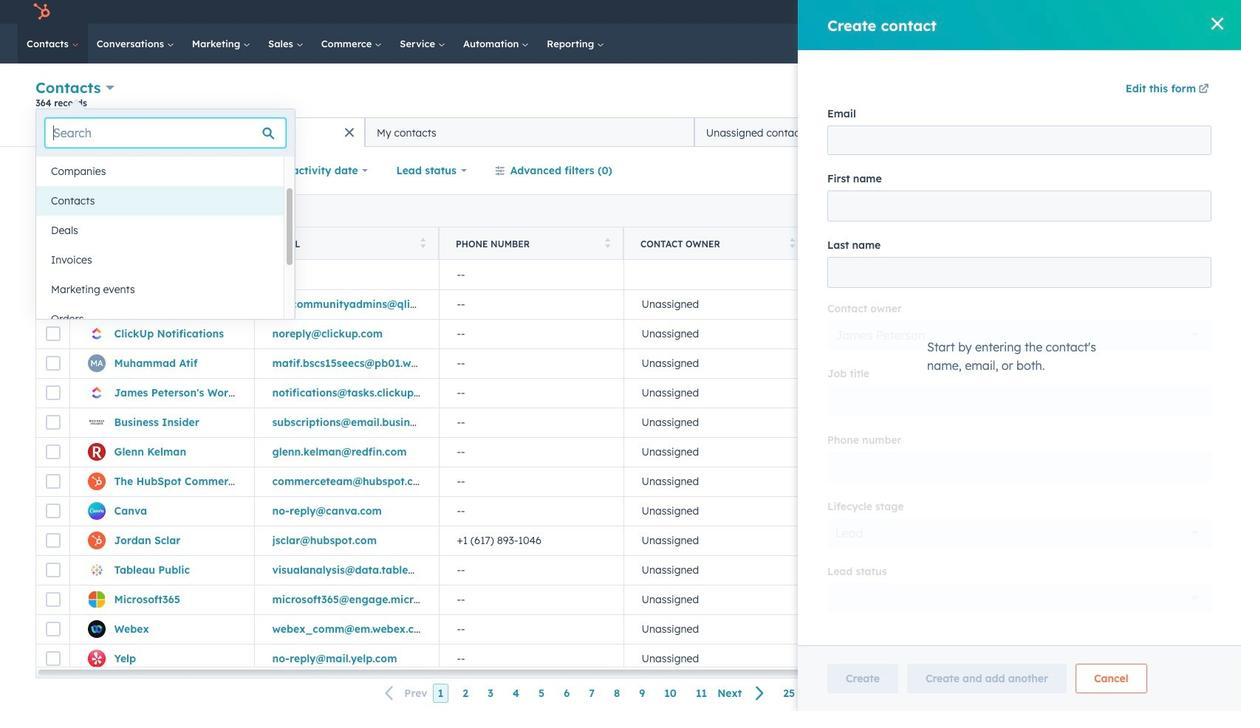 Task type: vqa. For each thing, say whether or not it's contained in the screenshot.
from
no



Task type: describe. For each thing, give the bounding box(es) containing it.
Search search field
[[45, 118, 286, 148]]

1 press to sort. element from the left
[[420, 238, 426, 250]]

james peterson image
[[1070, 5, 1083, 18]]

press to sort. image
[[605, 238, 610, 248]]

1 press to sort. image from the left
[[420, 238, 426, 248]]

2 press to sort. image from the left
[[789, 238, 795, 248]]

2 press to sort. element from the left
[[605, 238, 610, 250]]

marketplaces image
[[958, 7, 972, 20]]



Task type: locate. For each thing, give the bounding box(es) containing it.
Search name, phone, email addresses, or company search field
[[39, 198, 219, 224]]

press to sort. image
[[420, 238, 426, 248], [789, 238, 795, 248]]

2 horizontal spatial press to sort. element
[[789, 238, 795, 250]]

press to sort. element
[[420, 238, 426, 250], [605, 238, 610, 250], [789, 238, 795, 250]]

0 horizontal spatial press to sort. element
[[420, 238, 426, 250]]

column header
[[808, 228, 994, 260]]

1 horizontal spatial press to sort. element
[[605, 238, 610, 250]]

list box
[[36, 157, 295, 334]]

0 horizontal spatial press to sort. image
[[420, 238, 426, 248]]

pagination navigation
[[376, 684, 774, 704]]

Search HubSpot search field
[[1034, 31, 1190, 56]]

3 press to sort. element from the left
[[789, 238, 795, 250]]

menu
[[851, 0, 1224, 24]]

banner
[[35, 76, 1206, 117]]

1 horizontal spatial press to sort. image
[[789, 238, 795, 248]]



